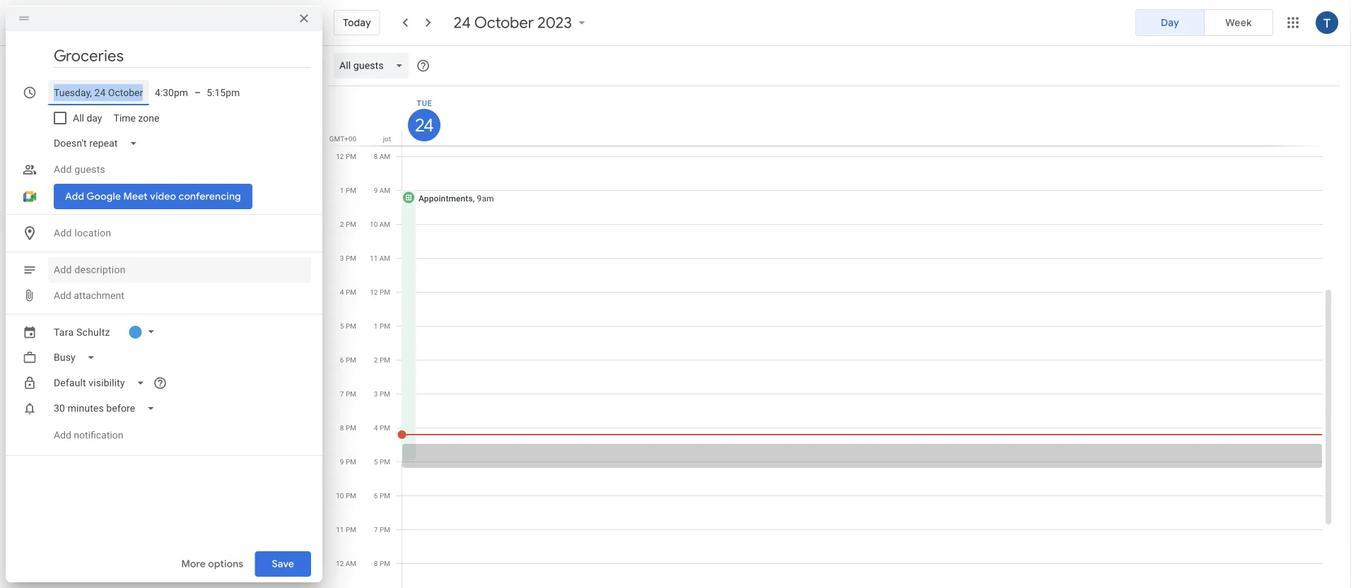 Task type: describe. For each thing, give the bounding box(es) containing it.
location
[[75, 227, 111, 239]]

0 horizontal spatial 5 pm
[[340, 322, 356, 330]]

1 horizontal spatial 6 pm
[[374, 492, 390, 500]]

0 vertical spatial 7 pm
[[340, 390, 356, 398]]

Add title text field
[[54, 45, 311, 66]]

12 am
[[336, 559, 356, 568]]

1 horizontal spatial 12 pm
[[370, 288, 390, 296]]

1 vertical spatial 12
[[370, 288, 378, 296]]

9 pm
[[340, 458, 356, 466]]

week
[[1226, 16, 1252, 29]]

am for 12 am
[[346, 559, 356, 568]]

1 horizontal spatial 4 pm
[[374, 424, 390, 432]]

schultz
[[76, 326, 110, 338]]

add attachment button
[[48, 283, 130, 308]]

2 vertical spatial 8
[[374, 559, 378, 568]]

0 vertical spatial 3 pm
[[340, 254, 356, 262]]

24 column header
[[402, 86, 1323, 146]]

am for 11 am
[[380, 254, 390, 262]]

today
[[343, 16, 371, 29]]

time zone button
[[108, 105, 165, 131]]

–
[[194, 87, 201, 98]]

tara
[[54, 326, 74, 338]]

zone
[[138, 112, 159, 124]]

1 horizontal spatial 5
[[374, 458, 378, 466]]

0 vertical spatial 8
[[374, 152, 378, 161]]

1 vertical spatial 6
[[374, 492, 378, 500]]

Start date text field
[[54, 84, 144, 101]]

add for add description
[[54, 264, 72, 276]]

gmt+00
[[329, 134, 356, 143]]

add notification button
[[48, 419, 129, 453]]

1 horizontal spatial 3
[[374, 390, 378, 398]]

tue 24
[[415, 99, 433, 136]]

1 horizontal spatial 7 pm
[[374, 525, 390, 534]]

2023
[[538, 13, 572, 33]]

october
[[475, 13, 534, 33]]

add notification
[[54, 430, 123, 441]]

0 horizontal spatial 1 pm
[[340, 186, 356, 194]]

0 horizontal spatial 12 pm
[[336, 152, 356, 161]]

add description button
[[48, 257, 311, 283]]

10 for 10 am
[[370, 220, 378, 228]]

24 inside tue 24
[[415, 114, 432, 136]]

1 horizontal spatial 1 pm
[[374, 322, 390, 330]]

add guests
[[54, 164, 105, 175]]

0 vertical spatial 12
[[336, 152, 344, 161]]

1 horizontal spatial 5 pm
[[374, 458, 390, 466]]

add for add notification
[[54, 430, 71, 441]]

all day
[[73, 112, 102, 124]]

1 vertical spatial 1
[[374, 322, 378, 330]]

0 vertical spatial 6 pm
[[340, 356, 356, 364]]

tue
[[417, 99, 433, 107]]

jot
[[383, 134, 391, 143]]

1 vertical spatial 8 pm
[[374, 559, 390, 568]]

Day radio
[[1136, 9, 1205, 36]]

day
[[87, 112, 102, 124]]

tara schultz
[[54, 326, 110, 338]]

guests
[[75, 164, 105, 175]]

0 horizontal spatial 2
[[340, 220, 344, 228]]



Task type: vqa. For each thing, say whether or not it's contained in the screenshot.
28 element
no



Task type: locate. For each thing, give the bounding box(es) containing it.
4 add from the top
[[54, 290, 71, 301]]

Week radio
[[1204, 9, 1274, 36]]

1 vertical spatial 4 pm
[[374, 424, 390, 432]]

2 vertical spatial 12
[[336, 559, 344, 568]]

appointments , 9am
[[419, 193, 494, 203]]

1 horizontal spatial 2 pm
[[374, 356, 390, 364]]

notification
[[74, 430, 123, 441]]

0 horizontal spatial 5
[[340, 322, 344, 330]]

12 pm down 11 am
[[370, 288, 390, 296]]

am
[[380, 152, 390, 161], [380, 186, 390, 194], [380, 220, 390, 228], [380, 254, 390, 262], [346, 559, 356, 568]]

12 down 11 pm
[[336, 559, 344, 568]]

24 october 2023
[[454, 13, 572, 33]]

1 vertical spatial 9
[[340, 458, 344, 466]]

add for add guests
[[54, 164, 72, 175]]

1 vertical spatial 7 pm
[[374, 525, 390, 534]]

1 vertical spatial 4
[[374, 424, 378, 432]]

1 pm left "9 am"
[[340, 186, 356, 194]]

1 vertical spatial 11
[[336, 525, 344, 534]]

1 horizontal spatial 6
[[374, 492, 378, 500]]

6
[[340, 356, 344, 364], [374, 492, 378, 500]]

8 am
[[374, 152, 390, 161]]

12 down gmt+00 on the top left of the page
[[336, 152, 344, 161]]

10 pm
[[336, 492, 356, 500]]

6 pm
[[340, 356, 356, 364], [374, 492, 390, 500]]

1 horizontal spatial 7
[[374, 525, 378, 534]]

1 vertical spatial 2 pm
[[374, 356, 390, 364]]

0 vertical spatial 6
[[340, 356, 344, 364]]

24 left october
[[454, 13, 471, 33]]

1 vertical spatial 6 pm
[[374, 492, 390, 500]]

12
[[336, 152, 344, 161], [370, 288, 378, 296], [336, 559, 344, 568]]

1 horizontal spatial 3 pm
[[374, 390, 390, 398]]

7 pm up 9 pm
[[340, 390, 356, 398]]

add attachment
[[54, 290, 124, 301]]

am for 10 am
[[380, 220, 390, 228]]

0 vertical spatial 4 pm
[[340, 288, 356, 296]]

9am
[[477, 193, 494, 203]]

1
[[340, 186, 344, 194], [374, 322, 378, 330]]

1 pm down 11 am
[[374, 322, 390, 330]]

add left location
[[54, 227, 72, 239]]

10 up 11 am
[[370, 220, 378, 228]]

Start time text field
[[155, 84, 189, 101]]

10 am
[[370, 220, 390, 228]]

add
[[54, 164, 72, 175], [54, 227, 72, 239], [54, 264, 72, 276], [54, 290, 71, 301], [54, 430, 71, 441]]

0 horizontal spatial 3
[[340, 254, 344, 262]]

am down "9 am"
[[380, 220, 390, 228]]

24 grid
[[328, 86, 1335, 588]]

11 down 10 am
[[370, 254, 378, 262]]

am down 10 am
[[380, 254, 390, 262]]

add description
[[54, 264, 126, 276]]

0 horizontal spatial 9
[[340, 458, 344, 466]]

1 horizontal spatial 9
[[374, 186, 378, 194]]

time
[[113, 112, 136, 124]]

11 pm
[[336, 525, 356, 534]]

attachment
[[74, 290, 124, 301]]

1 horizontal spatial 10
[[370, 220, 378, 228]]

0 horizontal spatial 7 pm
[[340, 390, 356, 398]]

1 vertical spatial 3
[[374, 390, 378, 398]]

to element
[[194, 87, 201, 98]]

24 october 2023 button
[[448, 13, 595, 33]]

7 right 11 pm
[[374, 525, 378, 534]]

0 vertical spatial 24
[[454, 13, 471, 33]]

0 horizontal spatial 7
[[340, 390, 344, 398]]

add for add location
[[54, 227, 72, 239]]

1 vertical spatial 10
[[336, 492, 344, 500]]

0 vertical spatial 5 pm
[[340, 322, 356, 330]]

0 vertical spatial 1 pm
[[340, 186, 356, 194]]

today button
[[334, 6, 380, 40]]

1 vertical spatial 5
[[374, 458, 378, 466]]

7 pm
[[340, 390, 356, 398], [374, 525, 390, 534]]

1 horizontal spatial 2
[[374, 356, 378, 364]]

all
[[73, 112, 84, 124]]

0 vertical spatial 5
[[340, 322, 344, 330]]

add left attachment
[[54, 290, 71, 301]]

1 add from the top
[[54, 164, 72, 175]]

1 vertical spatial 1 pm
[[374, 322, 390, 330]]

0 vertical spatial 4
[[340, 288, 344, 296]]

5 pm
[[340, 322, 356, 330], [374, 458, 390, 466]]

0 horizontal spatial 11
[[336, 525, 344, 534]]

7 pm right 11 pm
[[374, 525, 390, 534]]

add for add attachment
[[54, 290, 71, 301]]

appointments
[[419, 193, 473, 203]]

1 vertical spatial 3 pm
[[374, 390, 390, 398]]

am down jot
[[380, 152, 390, 161]]

11
[[370, 254, 378, 262], [336, 525, 344, 534]]

1 vertical spatial 7
[[374, 525, 378, 534]]

1 left "9 am"
[[340, 186, 344, 194]]

3 pm
[[340, 254, 356, 262], [374, 390, 390, 398]]

1 vertical spatial 8
[[340, 424, 344, 432]]

1 vertical spatial 24
[[415, 114, 432, 136]]

9 for 9 pm
[[340, 458, 344, 466]]

11 am
[[370, 254, 390, 262]]

10 up 11 pm
[[336, 492, 344, 500]]

option group
[[1136, 9, 1274, 36]]

1 vertical spatial 2
[[374, 356, 378, 364]]

1 vertical spatial 5 pm
[[374, 458, 390, 466]]

0 vertical spatial 2
[[340, 220, 344, 228]]

None field
[[334, 53, 415, 79], [48, 131, 149, 156], [48, 345, 107, 371], [48, 371, 156, 396], [48, 396, 166, 422], [334, 53, 415, 79], [48, 131, 149, 156], [48, 345, 107, 371], [48, 371, 156, 396], [48, 396, 166, 422]]

1 horizontal spatial 8 pm
[[374, 559, 390, 568]]

pm
[[346, 152, 356, 161], [346, 186, 356, 194], [346, 220, 356, 228], [346, 254, 356, 262], [346, 288, 356, 296], [380, 288, 390, 296], [346, 322, 356, 330], [380, 322, 390, 330], [346, 356, 356, 364], [380, 356, 390, 364], [346, 390, 356, 398], [380, 390, 390, 398], [346, 424, 356, 432], [380, 424, 390, 432], [346, 458, 356, 466], [380, 458, 390, 466], [346, 492, 356, 500], [380, 492, 390, 500], [346, 525, 356, 534], [380, 525, 390, 534], [380, 559, 390, 568]]

0 horizontal spatial 3 pm
[[340, 254, 356, 262]]

0 vertical spatial 10
[[370, 220, 378, 228]]

5 add from the top
[[54, 430, 71, 441]]

End time text field
[[207, 84, 241, 101]]

1 horizontal spatial 1
[[374, 322, 378, 330]]

2 add from the top
[[54, 227, 72, 239]]

0 vertical spatial 8 pm
[[340, 424, 356, 432]]

add guests button
[[48, 157, 311, 182]]

8 right 12 am
[[374, 559, 378, 568]]

24
[[454, 13, 471, 33], [415, 114, 432, 136]]

5
[[340, 322, 344, 330], [374, 458, 378, 466]]

0 horizontal spatial 1
[[340, 186, 344, 194]]

9 for 9 am
[[374, 186, 378, 194]]

am down "8 am"
[[380, 186, 390, 194]]

description
[[75, 264, 126, 276]]

7
[[340, 390, 344, 398], [374, 525, 378, 534]]

9 am
[[374, 186, 390, 194]]

0 vertical spatial 7
[[340, 390, 344, 398]]

add inside 'button'
[[54, 290, 71, 301]]

12 down 11 am
[[370, 288, 378, 296]]

24 down tue
[[415, 114, 432, 136]]

0 vertical spatial 12 pm
[[336, 152, 356, 161]]

0 vertical spatial 3
[[340, 254, 344, 262]]

8 pm up 9 pm
[[340, 424, 356, 432]]

2 pm
[[340, 220, 356, 228], [374, 356, 390, 364]]

1 down 11 am
[[374, 322, 378, 330]]

11 for 11 pm
[[336, 525, 344, 534]]

4
[[340, 288, 344, 296], [374, 424, 378, 432]]

time zone
[[113, 112, 159, 124]]

9 up 10 pm
[[340, 458, 344, 466]]

day
[[1161, 16, 1180, 29]]

8 pm
[[340, 424, 356, 432], [374, 559, 390, 568]]

2
[[340, 220, 344, 228], [374, 356, 378, 364]]

10
[[370, 220, 378, 228], [336, 492, 344, 500]]

1 horizontal spatial 4
[[374, 424, 378, 432]]

1 pm
[[340, 186, 356, 194], [374, 322, 390, 330]]

1 vertical spatial 12 pm
[[370, 288, 390, 296]]

0 vertical spatial 11
[[370, 254, 378, 262]]

am for 9 am
[[380, 186, 390, 194]]

,
[[473, 193, 475, 203]]

0 horizontal spatial 24
[[415, 114, 432, 136]]

add left 'guests'
[[54, 164, 72, 175]]

9 up 10 am
[[374, 186, 378, 194]]

8 pm right 12 am
[[374, 559, 390, 568]]

add location button
[[48, 221, 311, 246]]

11 for 11 am
[[370, 254, 378, 262]]

8 up 9 pm
[[340, 424, 344, 432]]

12 pm
[[336, 152, 356, 161], [370, 288, 390, 296]]

option group containing day
[[1136, 9, 1274, 36]]

0 horizontal spatial 4
[[340, 288, 344, 296]]

1 horizontal spatial 24
[[454, 13, 471, 33]]

0 horizontal spatial 6 pm
[[340, 356, 356, 364]]

3
[[340, 254, 344, 262], [374, 390, 378, 398]]

9
[[374, 186, 378, 194], [340, 458, 344, 466]]

10 for 10 pm
[[336, 492, 344, 500]]

add up add attachment
[[54, 264, 72, 276]]

add left notification
[[54, 430, 71, 441]]

tuesday, 24 october, today element
[[408, 109, 441, 141]]

0 vertical spatial 2 pm
[[340, 220, 356, 228]]

am for 8 am
[[380, 152, 390, 161]]

4 pm
[[340, 288, 356, 296], [374, 424, 390, 432]]

0 horizontal spatial 2 pm
[[340, 220, 356, 228]]

0 vertical spatial 1
[[340, 186, 344, 194]]

8 up "9 am"
[[374, 152, 378, 161]]

12 pm down gmt+00 on the top left of the page
[[336, 152, 356, 161]]

am down 11 pm
[[346, 559, 356, 568]]

11 up 12 am
[[336, 525, 344, 534]]

3 add from the top
[[54, 264, 72, 276]]

0 horizontal spatial 10
[[336, 492, 344, 500]]

0 horizontal spatial 4 pm
[[340, 288, 356, 296]]

0 horizontal spatial 8 pm
[[340, 424, 356, 432]]

add inside button
[[54, 430, 71, 441]]

7 up 9 pm
[[340, 390, 344, 398]]

8
[[374, 152, 378, 161], [340, 424, 344, 432], [374, 559, 378, 568]]

0 vertical spatial 9
[[374, 186, 378, 194]]

0 horizontal spatial 6
[[340, 356, 344, 364]]

1 horizontal spatial 11
[[370, 254, 378, 262]]

add location
[[54, 227, 111, 239]]



